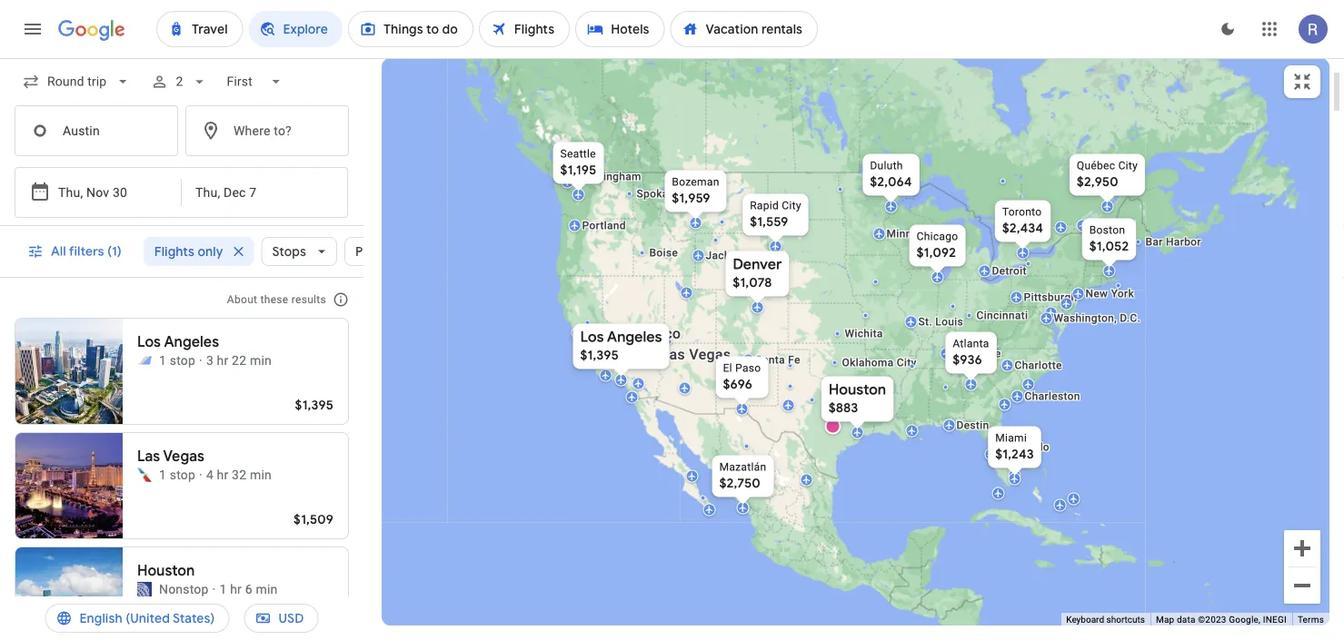 Task type: describe. For each thing, give the bounding box(es) containing it.
chicago
[[917, 230, 959, 243]]

all
[[51, 244, 66, 260]]

1195 US dollars text field
[[561, 162, 597, 179]]

el
[[723, 362, 733, 375]]

atlanta
[[953, 338, 990, 350]]

results
[[292, 294, 326, 306]]

santa fe
[[756, 354, 801, 367]]

1 for angeles
[[159, 353, 166, 368]]

washington, d.c.
[[1054, 312, 1141, 325]]

1395 US dollars text field
[[580, 348, 619, 364]]

2 vertical spatial min
[[256, 582, 278, 597]]

1 stop for vegas
[[159, 468, 195, 483]]

$1,092
[[917, 245, 956, 261]]

harbor
[[1166, 236, 1202, 249]]

terms
[[1298, 615, 1325, 626]]

about
[[227, 294, 258, 306]]

$2,750
[[720, 476, 761, 492]]

$1,509
[[294, 512, 334, 528]]

d.c.
[[1120, 312, 1141, 325]]

boston
[[1090, 224, 1126, 237]]

vegas inside map region
[[689, 346, 731, 364]]

filters
[[69, 244, 104, 260]]

$1,195
[[561, 162, 597, 179]]

québec
[[1077, 160, 1116, 172]]

$2,434
[[1003, 220, 1044, 237]]

stops
[[272, 244, 306, 260]]

4 hr 32 min
[[206, 468, 272, 483]]

1509 US dollars text field
[[294, 512, 334, 528]]

22
[[232, 353, 247, 368]]

$2,950
[[1077, 174, 1119, 190]]

1 hr 6 min
[[219, 582, 278, 597]]

$1,559
[[750, 214, 789, 230]]

miami
[[996, 432, 1027, 445]]

min for los angeles
[[250, 353, 272, 368]]

4
[[206, 468, 214, 483]]

view smaller map image
[[1292, 71, 1314, 93]]

city for $1,559
[[782, 200, 802, 212]]

about these results image
[[319, 278, 363, 322]]

1 horizontal spatial city
[[897, 357, 917, 370]]

1078 US dollars text field
[[733, 275, 772, 291]]

about these results
[[227, 294, 326, 306]]

bozeman
[[672, 176, 720, 189]]

bar
[[1146, 236, 1163, 249]]

jackson
[[706, 250, 749, 262]]

price button
[[344, 230, 417, 274]]

6
[[245, 582, 253, 597]]

1052 US dollars text field
[[1090, 239, 1129, 255]]

toronto
[[1003, 206, 1042, 219]]

duluth $2,064
[[870, 160, 912, 190]]

2 button
[[143, 60, 216, 104]]

883 US dollars text field
[[829, 400, 859, 417]]

$883
[[829, 400, 859, 417]]

charlotte
[[1015, 360, 1063, 372]]

seattle $1,195
[[561, 148, 597, 179]]

mazatlán
[[720, 461, 767, 474]]

denver
[[733, 255, 782, 274]]

american image
[[137, 468, 152, 483]]

el paso $696
[[723, 362, 761, 393]]

flights only
[[154, 244, 223, 260]]

these
[[261, 294, 289, 306]]

houston for houston $883
[[829, 381, 887, 400]]

3
[[206, 353, 214, 368]]

wichita
[[845, 328, 883, 340]]

1959 US dollars text field
[[672, 190, 711, 207]]

$1,052
[[1090, 239, 1129, 255]]

st. louis
[[919, 316, 964, 329]]

936 US dollars text field
[[953, 352, 983, 369]]

oklahoma city
[[842, 357, 917, 370]]

flights only button
[[143, 230, 254, 274]]

$2,064
[[870, 174, 912, 190]]

dallas
[[850, 390, 882, 403]]

$1,959
[[672, 190, 711, 207]]

spokane
[[637, 188, 681, 200]]

oklahoma
[[842, 357, 894, 370]]

miami $1,243
[[996, 432, 1034, 463]]

$1,395 inside los angeles $1,395
[[580, 348, 619, 364]]

denver $1,078
[[733, 255, 782, 291]]

seattle
[[561, 148, 596, 160]]

google,
[[1229, 615, 1261, 626]]

new
[[1086, 288, 1108, 300]]

english
[[80, 611, 123, 627]]

2750 US dollars text field
[[720, 476, 761, 492]]

mazatlán $2,750
[[720, 461, 767, 492]]

2
[[176, 74, 183, 89]]

©2023
[[1198, 615, 1227, 626]]

paso
[[736, 362, 761, 375]]

los for los angeles $1,395
[[580, 328, 604, 347]]

Departure text field
[[58, 168, 142, 217]]

$936
[[953, 352, 983, 369]]

1395 US dollars text field
[[295, 397, 334, 414]]

$1,243
[[996, 447, 1034, 463]]

detroit
[[992, 265, 1027, 278]]

charleston
[[1025, 390, 1081, 403]]

houston $883
[[829, 381, 887, 417]]



Task type: locate. For each thing, give the bounding box(es) containing it.
vegas
[[689, 346, 731, 364], [163, 448, 205, 466]]

hr for las vegas
[[217, 468, 229, 483]]

las vegas
[[661, 346, 731, 364], [137, 448, 205, 466]]

2064 US dollars text field
[[870, 174, 912, 190]]

washington,
[[1054, 312, 1117, 325]]

san francisco
[[586, 325, 681, 343]]

hr
[[217, 353, 229, 368], [217, 468, 229, 483], [230, 582, 242, 597]]

las inside map region
[[661, 346, 685, 364]]

united image
[[137, 583, 152, 597]]

american and alaska image
[[137, 354, 152, 368]]

york
[[1111, 288, 1135, 300]]

1 stop left 4
[[159, 468, 195, 483]]

0 horizontal spatial houston
[[137, 562, 195, 581]]

map
[[1156, 615, 1175, 626]]

city right rapid on the top right
[[782, 200, 802, 212]]

0 horizontal spatial las
[[137, 448, 160, 466]]

0 vertical spatial hr
[[217, 353, 229, 368]]

1 vertical spatial hr
[[217, 468, 229, 483]]

keyboard shortcuts button
[[1067, 614, 1145, 627]]

883 US dollars text field
[[304, 626, 334, 641]]

stop down los angeles
[[170, 353, 195, 368]]

$1,078
[[733, 275, 772, 291]]

boston $1,052
[[1090, 224, 1129, 255]]

usd
[[279, 611, 304, 627]]

all filters (1)
[[51, 244, 122, 260]]

min right 22
[[250, 353, 272, 368]]

stop
[[170, 353, 195, 368], [170, 468, 195, 483]]

santa
[[756, 354, 785, 367]]

0 vertical spatial houston
[[829, 381, 887, 400]]

data
[[1177, 615, 1196, 626]]

1 horizontal spatial las vegas
[[661, 346, 731, 364]]

0 horizontal spatial los
[[137, 333, 161, 352]]

houston
[[829, 381, 887, 400], [137, 562, 195, 581]]

all filters (1) button
[[16, 230, 136, 274]]

change appearance image
[[1206, 7, 1250, 51]]

las down francisco
[[661, 346, 685, 364]]

1 horizontal spatial los
[[580, 328, 604, 347]]

minneapolis
[[887, 228, 950, 240]]

fe
[[788, 354, 801, 367]]

1 vertical spatial 1
[[159, 468, 166, 483]]

toronto $2,434
[[1003, 206, 1044, 237]]

los for los angeles
[[137, 333, 161, 352]]

2 1 stop from the top
[[159, 468, 195, 483]]

atlanta $936
[[953, 338, 990, 369]]

2 vertical spatial hr
[[230, 582, 242, 597]]

las up american image
[[137, 448, 160, 466]]

0 horizontal spatial las vegas
[[137, 448, 205, 466]]

(1)
[[107, 244, 122, 260]]

0 vertical spatial $1,395
[[580, 348, 619, 364]]

1 vertical spatial min
[[250, 468, 272, 483]]

1 1 stop from the top
[[159, 353, 195, 368]]

las vegas up american image
[[137, 448, 205, 466]]

1559 US dollars text field
[[750, 214, 789, 230]]

1243 US dollars text field
[[996, 447, 1034, 463]]

0 horizontal spatial angeles
[[164, 333, 219, 352]]

las vegas inside map region
[[661, 346, 731, 364]]

1 right american image
[[159, 468, 166, 483]]

shortcuts
[[1107, 615, 1145, 626]]

2 horizontal spatial city
[[1119, 160, 1138, 172]]

1 horizontal spatial las
[[661, 346, 685, 364]]

2 vertical spatial city
[[897, 357, 917, 370]]

1 stop for angeles
[[159, 353, 195, 368]]

0 horizontal spatial $1,395
[[295, 397, 334, 414]]

hr for los angeles
[[217, 353, 229, 368]]

1 vertical spatial 1 stop
[[159, 468, 195, 483]]

angeles inside los angeles $1,395
[[607, 328, 662, 347]]

los up american and alaska image
[[137, 333, 161, 352]]

32
[[232, 468, 247, 483]]

2 vertical spatial 1
[[219, 582, 227, 597]]

map region
[[215, 58, 1345, 641]]

boise
[[650, 247, 678, 260]]

min for las vegas
[[250, 468, 272, 483]]

loading results progress bar
[[0, 58, 1345, 62]]

stops button
[[261, 230, 337, 274]]

destin
[[957, 420, 990, 432]]

1 vertical spatial houston
[[137, 562, 195, 581]]

1092 US dollars text field
[[917, 245, 956, 261]]

0 horizontal spatial city
[[782, 200, 802, 212]]

portland
[[582, 220, 626, 232]]

bellingham
[[584, 170, 642, 183]]

san
[[586, 325, 611, 343]]

None text field
[[15, 105, 178, 156]]

696 US dollars text field
[[723, 377, 753, 393]]

stop left 4
[[170, 468, 195, 483]]

los angeles $1,395
[[580, 328, 662, 364]]

english (united states) button
[[45, 597, 230, 641]]

keyboard shortcuts
[[1067, 615, 1145, 626]]

1 vertical spatial vegas
[[163, 448, 205, 466]]

0 vertical spatial min
[[250, 353, 272, 368]]

0 vertical spatial las
[[661, 346, 685, 364]]

filters form
[[0, 58, 364, 226]]

rapid
[[750, 200, 779, 212]]

city right québec
[[1119, 160, 1138, 172]]

houston up 883 us dollars text box in the bottom of the page
[[829, 381, 887, 400]]

city inside the rapid city $1,559
[[782, 200, 802, 212]]

orlando
[[1010, 441, 1050, 454]]

1 horizontal spatial $1,395
[[580, 348, 619, 364]]

0 vertical spatial 1 stop
[[159, 353, 195, 368]]

1 vertical spatial las vegas
[[137, 448, 205, 466]]

bozeman $1,959
[[672, 176, 720, 207]]

angeles up 3
[[164, 333, 219, 352]]

0 horizontal spatial vegas
[[163, 448, 205, 466]]

main menu image
[[22, 18, 44, 40]]

1 right american and alaska image
[[159, 353, 166, 368]]

hr right 3
[[217, 353, 229, 368]]

city inside 'québec city $2,950'
[[1119, 160, 1138, 172]]

1 left 6
[[219, 582, 227, 597]]

los inside los angeles $1,395
[[580, 328, 604, 347]]

1 for vegas
[[159, 468, 166, 483]]

los angeles
[[137, 333, 219, 352]]

1 stop from the top
[[170, 353, 195, 368]]

1 vertical spatial stop
[[170, 468, 195, 483]]

new york
[[1086, 288, 1135, 300]]

2 stop from the top
[[170, 468, 195, 483]]

1 vertical spatial $1,395
[[295, 397, 334, 414]]

hr right 4
[[217, 468, 229, 483]]

1 stop down los angeles
[[159, 353, 195, 368]]

louis
[[936, 316, 964, 329]]

angeles for los angeles
[[164, 333, 219, 352]]

None field
[[15, 65, 139, 98], [219, 65, 292, 98], [15, 65, 139, 98], [219, 65, 292, 98]]

min right 6
[[256, 582, 278, 597]]

angeles
[[607, 328, 662, 347], [164, 333, 219, 352]]

angeles for los angeles $1,395
[[607, 328, 662, 347]]

0 vertical spatial 1
[[159, 353, 166, 368]]

Where to? text field
[[185, 105, 349, 156]]

2434 US dollars text field
[[1003, 220, 1044, 237]]

$696
[[723, 377, 753, 393]]

Return text field
[[195, 168, 286, 217]]

angeles up $1,395 text field
[[607, 328, 662, 347]]

1 stop
[[159, 353, 195, 368], [159, 468, 195, 483]]

0 vertical spatial city
[[1119, 160, 1138, 172]]

stop for vegas
[[170, 468, 195, 483]]

inegi
[[1264, 615, 1287, 626]]

houston for houston
[[137, 562, 195, 581]]

1 horizontal spatial vegas
[[689, 346, 731, 364]]

min right 32
[[250, 468, 272, 483]]

english (united states)
[[80, 611, 215, 627]]

city right oklahoma
[[897, 357, 917, 370]]

st.
[[919, 316, 933, 329]]

las
[[661, 346, 685, 364], [137, 448, 160, 466]]

2950 US dollars text field
[[1077, 174, 1119, 190]]

francisco
[[615, 325, 681, 343]]

flights
[[154, 244, 195, 260]]

usd button
[[244, 597, 319, 641]]

min
[[250, 353, 272, 368], [250, 468, 272, 483], [256, 582, 278, 597]]

québec city $2,950
[[1077, 160, 1138, 190]]

hr left 6
[[230, 582, 242, 597]]

stop for angeles
[[170, 353, 195, 368]]

1 vertical spatial city
[[782, 200, 802, 212]]

$1,395
[[580, 348, 619, 364], [295, 397, 334, 414]]

city for $2,950
[[1119, 160, 1138, 172]]

keyboard
[[1067, 615, 1105, 626]]

bar harbor
[[1146, 236, 1202, 249]]

cincinnati
[[977, 310, 1029, 322]]

0 vertical spatial stop
[[170, 353, 195, 368]]

price
[[355, 244, 386, 260]]

las vegas up $696 text box
[[661, 346, 731, 364]]

los up $1,395 text field
[[580, 328, 604, 347]]

3 hr 22 min
[[206, 353, 272, 368]]

only
[[198, 244, 223, 260]]

states)
[[173, 611, 215, 627]]

0 vertical spatial las vegas
[[661, 346, 731, 364]]

houston up nonstop
[[137, 562, 195, 581]]

 image
[[212, 581, 216, 599]]

map data ©2023 google, inegi
[[1156, 615, 1287, 626]]

houston inside map region
[[829, 381, 887, 400]]

duluth
[[870, 160, 903, 172]]

1 horizontal spatial angeles
[[607, 328, 662, 347]]

1 horizontal spatial houston
[[829, 381, 887, 400]]

1 vertical spatial las
[[137, 448, 160, 466]]

0 vertical spatial vegas
[[689, 346, 731, 364]]

(united
[[126, 611, 170, 627]]



Task type: vqa. For each thing, say whether or not it's contained in the screenshot.
VIEW PRICE HISTORY at the bottom right
no



